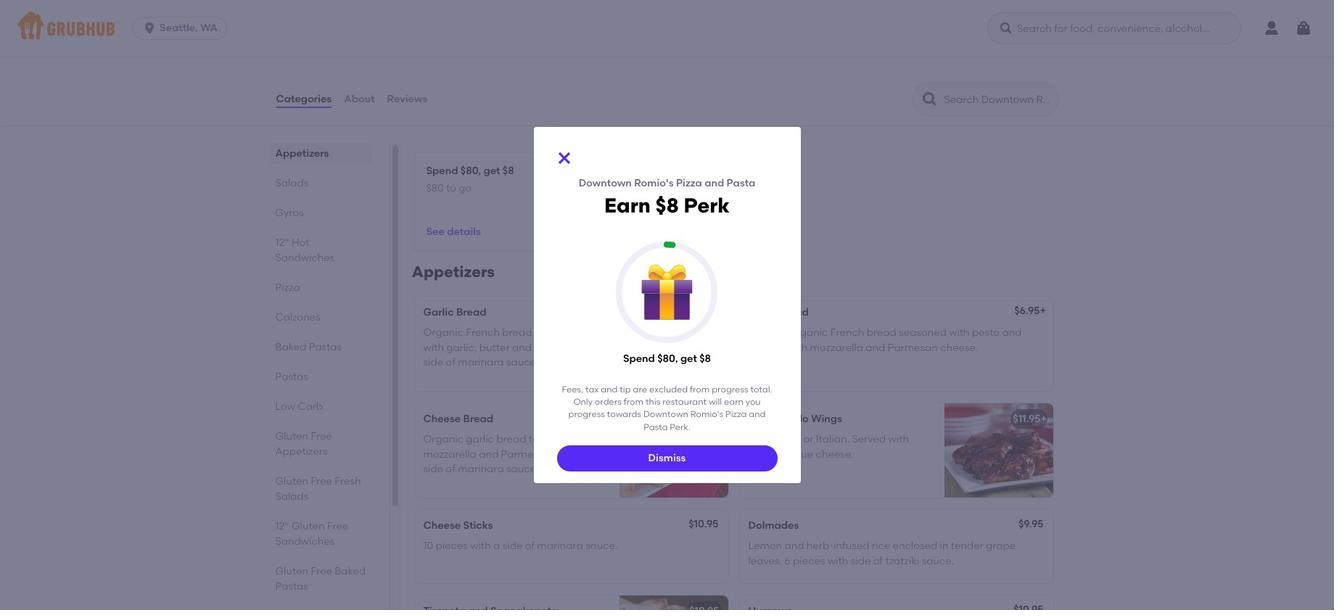 Task type: locate. For each thing, give the bounding box(es) containing it.
$80, up excluded
[[657, 353, 678, 365]]

bread for garlic bread
[[456, 306, 486, 319]]

tax
[[585, 384, 599, 394]]

fresh
[[335, 475, 361, 488]]

bread inside organic french bread seasoned with garlic, butter and spices with a side of marinara sauce.
[[502, 327, 532, 339]]

romio's up earn
[[634, 177, 674, 189]]

0 horizontal spatial cheese.
[[816, 448, 854, 460]]

1 vertical spatial organic
[[423, 433, 464, 446]]

$80
[[426, 182, 444, 194]]

a inside organic french bread seasoned with garlic, butter and spices with a side of marinara sauce.
[[591, 341, 597, 354]]

1 horizontal spatial baked
[[335, 565, 366, 578]]

2 vertical spatial $8
[[699, 353, 711, 365]]

12" for 12" gluten free sandwiches
[[275, 520, 289, 533]]

or up blue
[[804, 433, 814, 446]]

from up restaurant
[[690, 384, 710, 394]]

1 vertical spatial sandwiches
[[275, 535, 335, 548]]

side
[[423, 356, 443, 368], [423, 463, 443, 475], [502, 540, 523, 552], [851, 555, 871, 567]]

2 salads from the top
[[275, 490, 309, 503]]

12" down gluten free fresh salads
[[275, 520, 289, 533]]

1 12" from the top
[[275, 237, 289, 249]]

a up "tax"
[[591, 341, 597, 354]]

1 horizontal spatial get
[[680, 353, 697, 365]]

free inside gluten free fresh salads
[[311, 475, 332, 488]]

real buffalo wings
[[748, 413, 842, 425]]

1 horizontal spatial pieces
[[793, 555, 825, 567]]

1 vertical spatial parmesan
[[501, 448, 551, 460]]

baked down 12" gluten free sandwiches
[[335, 565, 366, 578]]

a right 10 at left
[[493, 540, 500, 552]]

from down are
[[624, 397, 643, 407]]

0 horizontal spatial $8
[[503, 165, 514, 177]]

get for spend $80, get $8
[[680, 353, 697, 365]]

downtown inside the fees, tax and tip are excluded from progress total. only orders from this restaurant will earn you progress towards downtown romio's pizza and pasta perk.
[[643, 409, 688, 420]]

0 horizontal spatial seasoned
[[534, 327, 582, 339]]

rice
[[872, 540, 890, 552]]

pasta
[[727, 177, 755, 189], [644, 422, 668, 432]]

mozzarella down garlic
[[423, 448, 477, 460]]

0 vertical spatial downtown
[[579, 177, 632, 189]]

0 horizontal spatial spend
[[426, 165, 458, 177]]

gluten
[[275, 430, 308, 443], [275, 475, 308, 488], [292, 520, 325, 533], [275, 565, 308, 578]]

sauce. inside organic french bread seasoned with garlic, butter and spices with a side of marinara sauce.
[[506, 356, 539, 368]]

12" left hot
[[275, 237, 289, 249]]

garlic
[[423, 306, 454, 319]]

spend
[[426, 165, 458, 177], [623, 353, 655, 365]]

12" inside 12" gluten free sandwiches
[[275, 520, 289, 533]]

1 horizontal spatial pasta
[[727, 177, 755, 189]]

12" hot sandwiches
[[275, 237, 335, 264]]

free down gluten free fresh salads
[[327, 520, 349, 533]]

a down only
[[577, 448, 583, 460]]

get for spend $80, get $8 $80 to go
[[484, 165, 500, 177]]

salads
[[275, 177, 309, 189], [275, 490, 309, 503]]

1 horizontal spatial pizza
[[676, 177, 702, 189]]

organic garlic bread topped with mozzarella and parmesan with a side of marinara sauce.
[[423, 433, 588, 475]]

hot
[[292, 237, 309, 249]]

free for fresh
[[311, 475, 332, 488]]

will
[[709, 397, 722, 407]]

1 vertical spatial romio's
[[690, 409, 723, 420]]

0 horizontal spatial or
[[780, 448, 790, 460]]

bread for pesto bread
[[502, 327, 532, 339]]

organic inside organic garlic bread topped with mozzarella and parmesan with a side of marinara sauce.
[[423, 433, 464, 446]]

1 vertical spatial marinara
[[458, 463, 504, 475]]

cheese for cheese bread
[[423, 413, 461, 425]]

2 vertical spatial pizza
[[726, 409, 747, 420]]

1 sandwiches from the top
[[275, 252, 335, 264]]

side inside organic french bread seasoned with garlic, butter and spices with a side of marinara sauce.
[[423, 356, 443, 368]]

people icon image
[[378, 41, 392, 56]]

group
[[422, 42, 451, 54]]

and inside organic french bread seasoned with garlic, butter and spices with a side of marinara sauce.
[[512, 341, 532, 354]]

downtown
[[579, 177, 632, 189], [643, 409, 688, 420]]

carb
[[298, 401, 323, 413]]

free down 12" gluten free sandwiches
[[311, 565, 332, 578]]

12" gluten free sandwiches
[[275, 520, 349, 548]]

search icon image
[[921, 91, 938, 108]]

$80, up the go
[[461, 165, 481, 177]]

baked down calzones
[[275, 341, 306, 353]]

0 horizontal spatial topped
[[529, 433, 565, 446]]

marinara
[[458, 356, 504, 368], [458, 463, 504, 475], [537, 540, 583, 552]]

1 seasoned from the left
[[534, 327, 582, 339]]

1 horizontal spatial romio's
[[690, 409, 723, 420]]

gluten down low
[[275, 430, 308, 443]]

bread inside toasted organic french bread seasoned with pesto and topped with mozzarella and parmesan cheese.
[[867, 327, 897, 339]]

bread right garlic
[[456, 306, 486, 319]]

$6.95 +
[[1014, 305, 1046, 317], [690, 413, 722, 425]]

1 vertical spatial pastas
[[275, 371, 308, 383]]

seasoned inside toasted organic french bread seasoned with pesto and topped with mozzarella and parmesan cheese.
[[899, 327, 947, 339]]

0 vertical spatial a
[[591, 341, 597, 354]]

pizza up calzones
[[275, 282, 300, 294]]

free down the carb on the bottom left of the page
[[311, 430, 332, 443]]

pizza down earn
[[726, 409, 747, 420]]

pieces down cheese sticks
[[436, 540, 468, 552]]

1 horizontal spatial topped
[[748, 341, 785, 354]]

tip
[[620, 384, 631, 394]]

1 horizontal spatial a
[[577, 448, 583, 460]]

and
[[705, 177, 724, 189], [1002, 327, 1022, 339], [512, 341, 532, 354], [866, 341, 885, 354], [601, 384, 618, 394], [749, 409, 766, 420], [479, 448, 499, 460], [785, 540, 804, 552]]

2 french from the left
[[831, 327, 864, 339]]

$80, inside spend $80, get $8 $80 to go
[[461, 165, 481, 177]]

0 vertical spatial $8
[[503, 165, 514, 177]]

salads up gyros
[[275, 177, 309, 189]]

0 horizontal spatial a
[[493, 540, 500, 552]]

mozzarella inside organic garlic bread topped with mozzarella and parmesan with a side of marinara sauce.
[[423, 448, 477, 460]]

seasoned up spices
[[534, 327, 582, 339]]

or down bbq
[[780, 448, 790, 460]]

gluten for gluten free baked pastas
[[275, 565, 308, 578]]

0 horizontal spatial romio's
[[634, 177, 674, 189]]

appetizers up gluten free fresh salads
[[275, 445, 328, 458]]

bread up garlic
[[463, 413, 493, 425]]

0 vertical spatial pizza
[[676, 177, 702, 189]]

0 vertical spatial topped
[[748, 341, 785, 354]]

0 horizontal spatial $6.95 +
[[690, 413, 722, 425]]

dec
[[293, 42, 313, 54]]

1 vertical spatial pasta
[[644, 422, 668, 432]]

reward icon image
[[639, 264, 695, 320]]

1 vertical spatial from
[[624, 397, 643, 407]]

0 vertical spatial romio's
[[634, 177, 674, 189]]

pieces
[[436, 540, 468, 552], [793, 555, 825, 567]]

pizza
[[676, 177, 702, 189], [275, 282, 300, 294], [726, 409, 747, 420]]

1 vertical spatial $80,
[[657, 353, 678, 365]]

0 vertical spatial $6.95 +
[[1014, 305, 1046, 317]]

1 cheese from the top
[[423, 413, 461, 425]]

french right organic at the right bottom of page
[[831, 327, 864, 339]]

pasta up 'perk' in the top right of the page
[[727, 177, 755, 189]]

1 vertical spatial pieces
[[793, 555, 825, 567]]

spend up $80
[[426, 165, 458, 177]]

downtown up earn
[[579, 177, 632, 189]]

0 vertical spatial spend
[[426, 165, 458, 177]]

tender
[[951, 540, 984, 552]]

svg image inside seattle, wa button
[[142, 21, 157, 36]]

1 vertical spatial mozzarella
[[423, 448, 477, 460]]

ranch
[[748, 448, 777, 460]]

1 horizontal spatial spend
[[623, 353, 655, 365]]

sandwiches down hot
[[275, 252, 335, 264]]

progress down only
[[568, 409, 605, 420]]

bread for cheese bread
[[463, 413, 493, 425]]

2 horizontal spatial pizza
[[726, 409, 747, 420]]

appetizers inside the gluten free appetizers
[[275, 445, 328, 458]]

wings
[[811, 413, 842, 425]]

seasoned
[[534, 327, 582, 339], [899, 327, 947, 339]]

gluten for gluten free fresh salads
[[275, 475, 308, 488]]

Search Downtown Romio's Pizza and Pasta search field
[[943, 93, 1054, 107]]

0 vertical spatial pasta
[[727, 177, 755, 189]]

fees,
[[562, 384, 583, 394]]

0 vertical spatial pastas
[[309, 341, 342, 353]]

0 vertical spatial salads
[[275, 177, 309, 189]]

0 horizontal spatial $80,
[[461, 165, 481, 177]]

1 vertical spatial $8
[[655, 193, 679, 218]]

1 vertical spatial downtown
[[643, 409, 688, 420]]

reviews
[[387, 93, 428, 105]]

with inside "lemon and herb-infused rice enclosed in tender grape leaves, 6 pieces with side of tzatziki sauce."
[[828, 555, 848, 567]]

1 organic from the top
[[423, 327, 464, 339]]

0 horizontal spatial progress
[[568, 409, 605, 420]]

topped
[[748, 341, 785, 354], [529, 433, 565, 446]]

0 horizontal spatial pizza
[[275, 282, 300, 294]]

organic down garlic
[[423, 327, 464, 339]]

1 vertical spatial salads
[[275, 490, 309, 503]]

sandwiches up gluten free baked pastas
[[275, 535, 335, 548]]

$8 inside spend $80, get $8 $80 to go
[[503, 165, 514, 177]]

$80, for spend $80, get $8 $80 to go
[[461, 165, 481, 177]]

cheese. inside the spicy, bbq or italian. served with ranch or blue cheese.
[[816, 448, 854, 460]]

spend up are
[[623, 353, 655, 365]]

pesto bread
[[748, 306, 809, 319]]

1 vertical spatial $6.95
[[690, 413, 716, 425]]

1 vertical spatial 12"
[[275, 520, 289, 533]]

bread
[[456, 306, 486, 319], [779, 306, 809, 319], [463, 413, 493, 425]]

toasted
[[748, 327, 788, 339]]

spend for spend $80, get $8 $80 to go
[[426, 165, 458, 177]]

and inside downtown romio's pizza and pasta earn $8 perk
[[705, 177, 724, 189]]

order
[[454, 42, 480, 54]]

1 horizontal spatial parmesan
[[888, 341, 938, 354]]

cheese. down the pesto
[[940, 341, 978, 354]]

sticks
[[463, 519, 493, 532]]

2 sandwiches from the top
[[275, 535, 335, 548]]

14,
[[315, 42, 328, 54]]

gluten inside 12" gluten free sandwiches
[[292, 520, 325, 533]]

sandwiches
[[275, 252, 335, 264], [275, 535, 335, 548]]

pastas inside gluten free baked pastas
[[275, 580, 308, 593]]

0 horizontal spatial get
[[484, 165, 500, 177]]

progress up earn
[[712, 384, 748, 394]]

french inside organic french bread seasoned with garlic, butter and spices with a side of marinara sauce.
[[466, 327, 500, 339]]

pieces inside "lemon and herb-infused rice enclosed in tender grape leaves, 6 pieces with side of tzatziki sauce."
[[793, 555, 825, 567]]

2 vertical spatial marinara
[[537, 540, 583, 552]]

main navigation navigation
[[0, 0, 1334, 57]]

1 vertical spatial cheese
[[423, 519, 461, 532]]

1 vertical spatial cheese.
[[816, 448, 854, 460]]

0 horizontal spatial downtown
[[579, 177, 632, 189]]

pastas
[[309, 341, 342, 353], [275, 371, 308, 383], [275, 580, 308, 593]]

1 french from the left
[[466, 327, 500, 339]]

organic down 'cheese bread'
[[423, 433, 464, 446]]

2 organic from the top
[[423, 433, 464, 446]]

french up butter
[[466, 327, 500, 339]]

cheese.
[[940, 341, 978, 354], [816, 448, 854, 460]]

parmesan
[[888, 341, 938, 354], [501, 448, 551, 460]]

0 vertical spatial $80,
[[461, 165, 481, 177]]

downtown down this
[[643, 409, 688, 420]]

pastas up low
[[275, 371, 308, 383]]

12" inside 12" hot sandwiches
[[275, 237, 289, 249]]

bread inside organic garlic bread topped with mozzarella and parmesan with a side of marinara sauce.
[[496, 433, 526, 446]]

pizza up 'perk' in the top right of the page
[[676, 177, 702, 189]]

pastas down calzones
[[309, 341, 342, 353]]

gluten inside gluten free fresh salads
[[275, 475, 308, 488]]

pastas down 12" gluten free sandwiches
[[275, 580, 308, 593]]

0 vertical spatial $6.95
[[1014, 305, 1040, 317]]

gluten inside gluten free baked pastas
[[275, 565, 308, 578]]

topped inside toasted organic french bread seasoned with pesto and topped with mozzarella and parmesan cheese.
[[748, 341, 785, 354]]

of inside organic french bread seasoned with garlic, butter and spices with a side of marinara sauce.
[[446, 356, 456, 368]]

0 horizontal spatial french
[[466, 327, 500, 339]]

2 12" from the top
[[275, 520, 289, 533]]

$80, for spend $80, get $8
[[657, 353, 678, 365]]

topped down the fees,
[[529, 433, 565, 446]]

0 vertical spatial mozzarella
[[810, 341, 863, 354]]

0 horizontal spatial $6.95
[[690, 413, 716, 425]]

organic inside organic french bread seasoned with garlic, butter and spices with a side of marinara sauce.
[[423, 327, 464, 339]]

0 horizontal spatial mozzarella
[[423, 448, 477, 460]]

spend inside spend $80, get $8 $80 to go
[[426, 165, 458, 177]]

pizza inside the fees, tax and tip are excluded from progress total. only orders from this restaurant will earn you progress towards downtown romio's pizza and pasta perk.
[[726, 409, 747, 420]]

1 horizontal spatial seasoned
[[899, 327, 947, 339]]

2 cheese from the top
[[423, 519, 461, 532]]

cheese
[[423, 413, 461, 425], [423, 519, 461, 532]]

a inside organic garlic bread topped with mozzarella and parmesan with a side of marinara sauce.
[[577, 448, 583, 460]]

or
[[804, 433, 814, 446], [780, 448, 790, 460]]

with inside the spicy, bbq or italian. served with ranch or blue cheese.
[[888, 433, 909, 446]]

2 seasoned from the left
[[899, 327, 947, 339]]

bread for real buffalo wings
[[496, 433, 526, 446]]

2 horizontal spatial a
[[591, 341, 597, 354]]

free inside the gluten free appetizers
[[311, 430, 332, 443]]

1 vertical spatial pizza
[[275, 282, 300, 294]]

0 vertical spatial pieces
[[436, 540, 468, 552]]

reviews button
[[386, 73, 428, 126]]

1 horizontal spatial $6.95
[[1014, 305, 1040, 317]]

0 vertical spatial parmesan
[[888, 341, 938, 354]]

mozzarella down organic at the right bottom of page
[[810, 341, 863, 354]]

$8
[[503, 165, 514, 177], [655, 193, 679, 218], [699, 353, 711, 365]]

appetizers down the "see details" button
[[412, 263, 495, 281]]

garlic bread image
[[619, 297, 728, 391]]

10 pieces with a side of marinara sauce.
[[423, 540, 618, 552]]

1 vertical spatial topped
[[529, 433, 565, 446]]

free left "fresh"
[[311, 475, 332, 488]]

romio's inside the fees, tax and tip are excluded from progress total. only orders from this restaurant will earn you progress towards downtown romio's pizza and pasta perk.
[[690, 409, 723, 420]]

spicy, bbq or italian. served with ranch or blue cheese.
[[748, 433, 909, 460]]

gluten down gluten free fresh salads
[[292, 520, 325, 533]]

gluten down 12" gluten free sandwiches
[[275, 565, 308, 578]]

bread up organic at the right bottom of page
[[779, 306, 809, 319]]

gluten inside the gluten free appetizers
[[275, 430, 308, 443]]

salads up 12" gluten free sandwiches
[[275, 490, 309, 503]]

2 vertical spatial a
[[493, 540, 500, 552]]

2 horizontal spatial $8
[[699, 353, 711, 365]]

seasoned inside organic french bread seasoned with garlic, butter and spices with a side of marinara sauce.
[[534, 327, 582, 339]]

italian.
[[816, 433, 850, 446]]

side inside "lemon and herb-infused rice enclosed in tender grape leaves, 6 pieces with side of tzatziki sauce."
[[851, 555, 871, 567]]

1 horizontal spatial cheese.
[[940, 341, 978, 354]]

with
[[949, 327, 970, 339], [423, 341, 444, 354], [568, 341, 588, 354], [787, 341, 808, 354], [567, 433, 588, 446], [888, 433, 909, 446], [554, 448, 574, 460], [470, 540, 491, 552], [828, 555, 848, 567]]

1 horizontal spatial $80,
[[657, 353, 678, 365]]

12"
[[275, 237, 289, 249], [275, 520, 289, 533]]

seasoned left the pesto
[[899, 327, 947, 339]]

gluten down the gluten free appetizers at the left
[[275, 475, 308, 488]]

free for baked
[[311, 565, 332, 578]]

1 vertical spatial a
[[577, 448, 583, 460]]

pieces down herb-
[[793, 555, 825, 567]]

free inside gluten free baked pastas
[[311, 565, 332, 578]]

0 horizontal spatial pasta
[[644, 422, 668, 432]]

a
[[591, 341, 597, 354], [577, 448, 583, 460], [493, 540, 500, 552]]

0 vertical spatial cheese.
[[940, 341, 978, 354]]

2 vertical spatial appetizers
[[275, 445, 328, 458]]

topped down toasted
[[748, 341, 785, 354]]

svg image
[[1295, 20, 1312, 37], [142, 21, 157, 36], [999, 21, 1013, 36], [275, 41, 290, 56], [555, 149, 573, 167]]

1 horizontal spatial $6.95 +
[[1014, 305, 1046, 317]]

0 horizontal spatial pieces
[[436, 540, 468, 552]]

$80,
[[461, 165, 481, 177], [657, 353, 678, 365]]

pasta left the perk.
[[644, 422, 668, 432]]

low carb
[[275, 401, 323, 413]]

1 horizontal spatial french
[[831, 327, 864, 339]]

dec 14, 12:15pm button
[[275, 36, 369, 62]]

bread
[[502, 327, 532, 339], [867, 327, 897, 339], [496, 433, 526, 446]]

0 vertical spatial organic
[[423, 327, 464, 339]]

1 horizontal spatial progress
[[712, 384, 748, 394]]

1 horizontal spatial or
[[804, 433, 814, 446]]

0 horizontal spatial parmesan
[[501, 448, 551, 460]]

lemon
[[748, 540, 782, 552]]

real buffalo wings image
[[944, 403, 1053, 498]]

free for appetizers
[[311, 430, 332, 443]]

0 vertical spatial get
[[484, 165, 500, 177]]

french
[[466, 327, 500, 339], [831, 327, 864, 339]]

$6.95
[[1014, 305, 1040, 317], [690, 413, 716, 425]]

free
[[311, 430, 332, 443], [311, 475, 332, 488], [327, 520, 349, 533], [311, 565, 332, 578]]

0 vertical spatial baked
[[275, 341, 306, 353]]

get inside spend $80, get $8 $80 to go
[[484, 165, 500, 177]]

organic for garlic,
[[423, 327, 464, 339]]

cheese bread
[[423, 413, 493, 425]]

0 vertical spatial 12"
[[275, 237, 289, 249]]

cheese. down the "italian."
[[816, 448, 854, 460]]

1 vertical spatial get
[[680, 353, 697, 365]]

wa
[[200, 22, 218, 34]]

go
[[459, 182, 472, 194]]

12:15pm
[[330, 42, 369, 54]]

0 vertical spatial cheese
[[423, 413, 461, 425]]

0 vertical spatial from
[[690, 384, 710, 394]]

$11.95
[[1013, 413, 1041, 425]]

romio's down will
[[690, 409, 723, 420]]

start group order
[[395, 42, 480, 54]]

appetizers down categories button at the top left of page
[[275, 147, 329, 160]]

$8 for spend $80, get $8 $80 to go
[[503, 165, 514, 177]]



Task type: vqa. For each thing, say whether or not it's contained in the screenshot.
Gluten for Gluten Free Fresh Salads
yes



Task type: describe. For each thing, give the bounding box(es) containing it.
low
[[275, 401, 295, 413]]

sandwiches inside 12" gluten free sandwiches
[[275, 535, 335, 548]]

tiropeta and spanakopeta image
[[619, 596, 728, 610]]

mozzarella inside toasted organic french bread seasoned with pesto and topped with mozzarella and parmesan cheese.
[[810, 341, 863, 354]]

see details
[[426, 225, 481, 238]]

bread for pesto bread
[[779, 306, 809, 319]]

romio's inside downtown romio's pizza and pasta earn $8 perk
[[634, 177, 674, 189]]

cheese bread image
[[619, 403, 728, 498]]

toasted organic french bread seasoned with pesto and topped with mozzarella and parmesan cheese.
[[748, 327, 1022, 354]]

0 vertical spatial or
[[804, 433, 814, 446]]

parmesan inside toasted organic french bread seasoned with pesto and topped with mozzarella and parmesan cheese.
[[888, 341, 938, 354]]

garlic bread
[[423, 306, 486, 319]]

downtown romio's pizza and pasta earn $8 perk
[[579, 177, 755, 218]]

baked inside gluten free baked pastas
[[335, 565, 366, 578]]

are
[[633, 384, 647, 394]]

orders
[[595, 397, 622, 407]]

$5.95
[[690, 306, 716, 319]]

1 salads from the top
[[275, 177, 309, 189]]

garlic
[[466, 433, 494, 446]]

tzatziki
[[885, 555, 919, 567]]

0 vertical spatial progress
[[712, 384, 748, 394]]

spend for spend $80, get $8
[[623, 353, 655, 365]]

gluten free baked pastas
[[275, 565, 366, 593]]

dismiss button
[[557, 446, 777, 472]]

$8 for spend $80, get $8
[[699, 353, 711, 365]]

butter
[[479, 341, 510, 354]]

parmesan inside organic garlic bread topped with mozzarella and parmesan with a side of marinara sauce.
[[501, 448, 551, 460]]

$9.95
[[1019, 518, 1044, 530]]

+ for spicy, bbq or italian. served with ranch or blue cheese.
[[1041, 413, 1047, 425]]

gluten for gluten free appetizers
[[275, 430, 308, 443]]

sauce. inside organic garlic bread topped with mozzarella and parmesan with a side of marinara sauce.
[[506, 463, 539, 475]]

details
[[447, 225, 481, 238]]

dec 14, 12:15pm
[[293, 42, 369, 54]]

organic for mozzarella
[[423, 433, 464, 446]]

10
[[423, 540, 433, 552]]

seattle,
[[160, 22, 198, 34]]

herb-
[[807, 540, 834, 552]]

see
[[426, 225, 445, 238]]

dismiss
[[648, 452, 686, 464]]

real
[[748, 413, 771, 425]]

bbq
[[779, 433, 801, 446]]

about
[[344, 93, 375, 105]]

spices
[[534, 341, 565, 354]]

lemon and herb-infused rice enclosed in tender grape leaves, 6 pieces with side of tzatziki sauce.
[[748, 540, 1016, 567]]

pizza inside downtown romio's pizza and pasta earn $8 perk
[[676, 177, 702, 189]]

grape
[[986, 540, 1016, 552]]

this
[[646, 397, 660, 407]]

fees, tax and tip are excluded from progress total. only orders from this restaurant will earn you progress towards downtown romio's pizza and pasta perk.
[[562, 384, 772, 432]]

0 horizontal spatial baked
[[275, 341, 306, 353]]

$10.95
[[689, 518, 719, 530]]

pesto
[[748, 306, 776, 319]]

pesto
[[972, 327, 1000, 339]]

categories
[[276, 93, 332, 105]]

marinara inside organic french bread seasoned with garlic, butter and spices with a side of marinara sauce.
[[458, 356, 504, 368]]

1 vertical spatial $6.95 +
[[690, 413, 722, 425]]

svg image inside dec 14, 12:15pm button
[[275, 41, 290, 56]]

free inside 12" gluten free sandwiches
[[327, 520, 349, 533]]

spend $80, get $8
[[623, 353, 711, 365]]

blue
[[792, 448, 813, 460]]

enclosed
[[893, 540, 937, 552]]

leaves,
[[748, 555, 782, 567]]

gluten free fresh salads
[[275, 475, 361, 503]]

12" for 12" hot sandwiches
[[275, 237, 289, 249]]

+ for organic french bread seasoned with garlic, butter and spices with a side of marinara sauce.
[[716, 306, 722, 319]]

see details button
[[426, 219, 481, 245]]

seattle, wa button
[[133, 17, 233, 40]]

towards
[[607, 409, 641, 420]]

topped inside organic garlic bread topped with mozzarella and parmesan with a side of marinara sauce.
[[529, 433, 565, 446]]

$8 inside downtown romio's pizza and pasta earn $8 perk
[[655, 193, 679, 218]]

seattle, wa
[[160, 22, 218, 34]]

earn
[[604, 193, 651, 218]]

1 horizontal spatial from
[[690, 384, 710, 394]]

and inside organic garlic bread topped with mozzarella and parmesan with a side of marinara sauce.
[[479, 448, 499, 460]]

pasta inside the fees, tax and tip are excluded from progress total. only orders from this restaurant will earn you progress towards downtown romio's pizza and pasta perk.
[[644, 422, 668, 432]]

1 vertical spatial or
[[780, 448, 790, 460]]

in
[[940, 540, 949, 552]]

only
[[573, 397, 593, 407]]

gyros
[[275, 207, 304, 219]]

earn
[[724, 397, 744, 407]]

organic french bread seasoned with garlic, butter and spices with a side of marinara sauce.
[[423, 327, 597, 368]]

cheese for cheese sticks
[[423, 519, 461, 532]]

to
[[446, 182, 456, 194]]

perk
[[684, 193, 730, 218]]

and inside "lemon and herb-infused rice enclosed in tender grape leaves, 6 pieces with side of tzatziki sauce."
[[785, 540, 804, 552]]

gluten free appetizers
[[275, 430, 332, 458]]

infused
[[834, 540, 869, 552]]

garlic,
[[446, 341, 477, 354]]

+ for organic garlic bread topped with mozzarella and parmesan with a side of marinara sauce.
[[716, 413, 722, 425]]

start group order button
[[378, 36, 480, 62]]

downtown inside downtown romio's pizza and pasta earn $8 perk
[[579, 177, 632, 189]]

start
[[395, 42, 419, 54]]

excluded
[[649, 384, 688, 394]]

cheese sticks
[[423, 519, 493, 532]]

you
[[746, 397, 761, 407]]

1 vertical spatial appetizers
[[412, 263, 495, 281]]

sauce. inside "lemon and herb-infused rice enclosed in tender grape leaves, 6 pieces with side of tzatziki sauce."
[[922, 555, 954, 567]]

pasta inside downtown romio's pizza and pasta earn $8 perk
[[727, 177, 755, 189]]

$11.95 +
[[1013, 413, 1047, 425]]

marinara inside organic garlic bread topped with mozzarella and parmesan with a side of marinara sauce.
[[458, 463, 504, 475]]

organic
[[790, 327, 828, 339]]

cheese. inside toasted organic french bread seasoned with pesto and topped with mozzarella and parmesan cheese.
[[940, 341, 978, 354]]

baked pastas
[[275, 341, 342, 353]]

spicy,
[[748, 433, 777, 446]]

perk.
[[670, 422, 690, 432]]

0 horizontal spatial from
[[624, 397, 643, 407]]

of inside organic garlic bread topped with mozzarella and parmesan with a side of marinara sauce.
[[446, 463, 456, 475]]

0 vertical spatial appetizers
[[275, 147, 329, 160]]

spend $80, get $8 $80 to go
[[426, 165, 514, 194]]

dolmades
[[748, 519, 799, 532]]

salads inside gluten free fresh salads
[[275, 490, 309, 503]]

of inside "lemon and herb-infused rice enclosed in tender grape leaves, 6 pieces with side of tzatziki sauce."
[[873, 555, 883, 567]]

total.
[[750, 384, 772, 394]]

restaurant
[[663, 397, 707, 407]]

1 vertical spatial progress
[[568, 409, 605, 420]]

buffalo
[[773, 413, 809, 425]]

calzones
[[275, 311, 321, 324]]

6
[[785, 555, 791, 567]]

side inside organic garlic bread topped with mozzarella and parmesan with a side of marinara sauce.
[[423, 463, 443, 475]]

french inside toasted organic french bread seasoned with pesto and topped with mozzarella and parmesan cheese.
[[831, 327, 864, 339]]

served
[[852, 433, 886, 446]]



